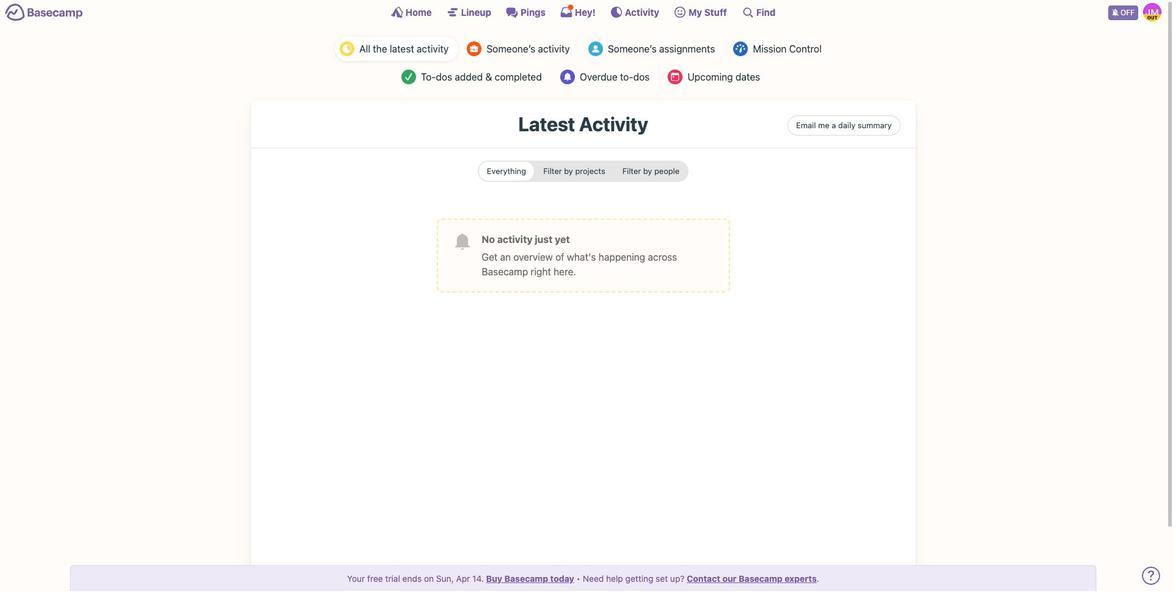 Task type: vqa. For each thing, say whether or not it's contained in the screenshot.
the bottom 'drafts'
no



Task type: locate. For each thing, give the bounding box(es) containing it.
main element
[[0, 0, 1167, 24]]

activity report image
[[340, 42, 355, 56]]

assignment image
[[588, 42, 603, 56]]

switch accounts image
[[5, 3, 83, 22]]

None submit
[[479, 162, 534, 181], [535, 162, 613, 181], [615, 162, 688, 181], [479, 162, 534, 181], [535, 162, 613, 181], [615, 162, 688, 181]]

event image
[[668, 70, 683, 84]]

keyboard shortcut: ⌘ + / image
[[742, 6, 754, 18]]



Task type: describe. For each thing, give the bounding box(es) containing it.
person report image
[[467, 42, 482, 56]]

jer mill image
[[1143, 3, 1162, 21]]

gauge image
[[734, 42, 748, 56]]

reminder image
[[560, 70, 575, 84]]

todo image
[[401, 70, 416, 84]]

filter activity group
[[478, 161, 689, 182]]



